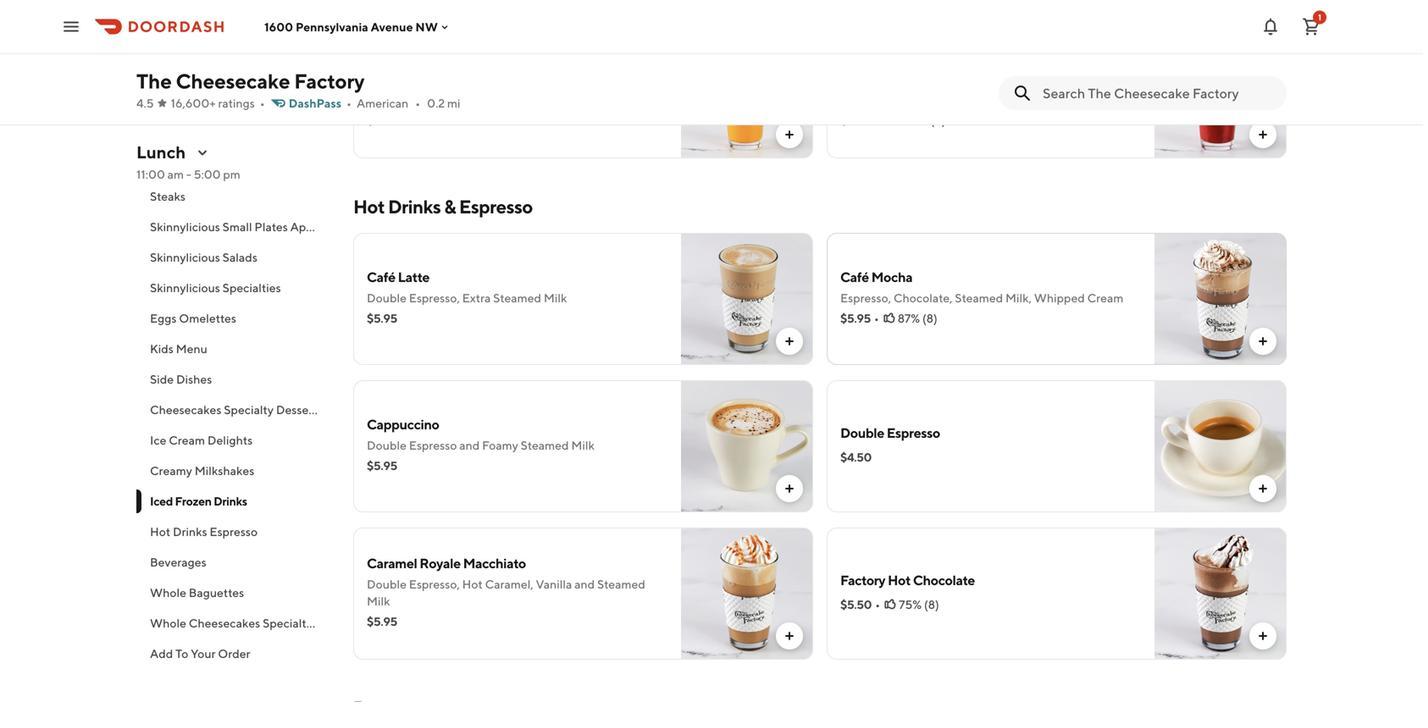 Task type: vqa. For each thing, say whether or not it's contained in the screenshot.
Bakery button
no



Task type: locate. For each thing, give the bounding box(es) containing it.
the cheesecake factory
[[136, 69, 365, 93]]

smoothie up 'peaches'
[[880, 54, 938, 70]]

blended right juice
[[1008, 76, 1054, 90]]

café inside café latte double espresso, extra steamed milk $5.95
[[367, 269, 396, 285]]

menus image
[[196, 146, 209, 159]]

2 horizontal spatial milk
[[571, 439, 595, 453]]

skinnylicious small plates appetizers
[[150, 220, 349, 234]]

0 vertical spatial cheesecakes
[[150, 403, 222, 417]]

skinnylicious specialties button
[[136, 273, 333, 303]]

espresso, down latte
[[409, 291, 460, 305]]

smoothie inside tropical smoothie mango, passion fruit, pineapple and coconut all blended with ice $9.95
[[417, 54, 475, 70]]

espresso, up $5.95 •
[[841, 291, 892, 305]]

• left american on the left top
[[347, 96, 352, 110]]

1 horizontal spatial café
[[841, 269, 869, 285]]

royale
[[420, 556, 461, 572]]

1 horizontal spatial milk
[[544, 291, 567, 305]]

ice inside tropical smoothie mango, passion fruit, pineapple and coconut all blended with ice $9.95
[[441, 93, 458, 107]]

drinks inside hot drinks espresso button
[[173, 525, 207, 539]]

plates
[[255, 220, 288, 234]]

1 vertical spatial cream
[[169, 433, 205, 447]]

1 $9.95 from the left
[[367, 113, 397, 127]]

drinks down "frozen"
[[173, 525, 207, 539]]

drinks
[[388, 196, 441, 218], [214, 494, 247, 508], [173, 525, 207, 539]]

kids menu
[[150, 342, 207, 356]]

cheesecakes
[[150, 403, 222, 417], [189, 617, 260, 631]]

all
[[614, 76, 629, 90], [991, 76, 1006, 90]]

ratings
[[218, 96, 255, 110]]

milkshakes
[[195, 464, 255, 478]]

kids menu button
[[136, 334, 333, 364]]

smoothie inside peach smoothie crushed peaches and juice all blended with ice and swirled with raspberry
[[880, 54, 938, 70]]

2 vertical spatial drinks
[[173, 525, 207, 539]]

0 vertical spatial factory
[[294, 69, 365, 93]]

2 vertical spatial skinnylicious
[[150, 281, 220, 295]]

drinks left &
[[388, 196, 441, 218]]

skinnylicious inside skinnylicious specialties button
[[150, 281, 220, 295]]

$5.95
[[367, 311, 397, 325], [841, 311, 871, 325], [367, 459, 397, 473], [367, 615, 397, 629]]

1600 pennsylvania avenue nw
[[264, 20, 438, 34]]

steamed right vanilla
[[597, 578, 646, 592]]

1 horizontal spatial smoothie
[[880, 54, 938, 70]]

16,600+ ratings •
[[171, 96, 265, 110]]

milk right 'extra'
[[544, 291, 567, 305]]

skinnylicious down steaks
[[150, 220, 220, 234]]

(8) down raspberry
[[931, 113, 946, 127]]

add item to cart image
[[1257, 335, 1270, 348], [783, 482, 797, 496], [783, 630, 797, 643]]

2 vertical spatial ice
[[150, 433, 166, 447]]

•
[[260, 96, 265, 110], [347, 96, 352, 110], [415, 96, 420, 110], [874, 113, 879, 127], [874, 311, 879, 325], [876, 598, 881, 612]]

add item to cart image
[[783, 128, 797, 142], [1257, 128, 1270, 142], [783, 335, 797, 348], [1257, 482, 1270, 496], [1257, 630, 1270, 643]]

1 horizontal spatial ice
[[441, 93, 458, 107]]

11:00
[[136, 167, 165, 181]]

mango,
[[367, 76, 408, 90]]

delights
[[207, 433, 253, 447]]

1 vertical spatial specialty
[[263, 617, 313, 631]]

skinnylicious inside skinnylicious salads button
[[150, 250, 220, 264]]

1 vertical spatial milk
[[571, 439, 595, 453]]

steamed
[[493, 291, 542, 305], [955, 291, 1004, 305], [521, 439, 569, 453], [597, 578, 646, 592]]

1 button
[[1295, 10, 1329, 44]]

specialty left cakes
[[263, 617, 313, 631]]

0 vertical spatial whole
[[150, 586, 186, 600]]

1 horizontal spatial drinks
[[214, 494, 247, 508]]

2 $9.95 from the left
[[841, 113, 871, 127]]

2 vertical spatial milk
[[367, 595, 390, 608]]

2 café from the left
[[841, 269, 869, 285]]

0 vertical spatial (8)
[[931, 113, 946, 127]]

100% (8)
[[898, 113, 946, 127]]

0 horizontal spatial $9.95
[[367, 113, 397, 127]]

ice
[[1082, 76, 1099, 90], [441, 93, 458, 107], [150, 433, 166, 447]]

all right juice
[[991, 76, 1006, 90]]

1 smoothie from the left
[[417, 54, 475, 70]]

87%
[[898, 311, 920, 325]]

eggs omelettes button
[[136, 303, 333, 334]]

1 all from the left
[[614, 76, 629, 90]]

2 horizontal spatial drinks
[[388, 196, 441, 218]]

1 café from the left
[[367, 269, 396, 285]]

skinnylicious up skinnylicious specialties
[[150, 250, 220, 264]]

• left the 0.2
[[415, 96, 420, 110]]

cream right whipped
[[1088, 291, 1124, 305]]

0 horizontal spatial milk
[[367, 595, 390, 608]]

milk inside caramel royale macchiato double espresso, hot caramel, vanilla and steamed milk $5.95
[[367, 595, 390, 608]]

lunch
[[136, 142, 186, 162]]

double down latte
[[367, 291, 407, 305]]

espresso inside button
[[210, 525, 258, 539]]

blended
[[1008, 76, 1054, 90], [367, 93, 413, 107]]

hot up '75%'
[[888, 572, 911, 589]]

1 vertical spatial whole
[[150, 617, 186, 631]]

add item to cart image for espresso,
[[1257, 335, 1270, 348]]

juice
[[960, 76, 989, 90]]

milk down caramel
[[367, 595, 390, 608]]

cheesecakes down baguettes
[[189, 617, 260, 631]]

blended down mango, at the top left of page
[[367, 93, 413, 107]]

• right $5.50
[[876, 598, 881, 612]]

1 vertical spatial (8)
[[923, 311, 938, 325]]

café
[[367, 269, 396, 285], [841, 269, 869, 285]]

all right coconut
[[614, 76, 629, 90]]

0 horizontal spatial drinks
[[173, 525, 207, 539]]

milk inside cappuccino double espresso and foamy steamed milk $5.95
[[571, 439, 595, 453]]

caramel royale macchiato double espresso, hot caramel, vanilla and steamed milk $5.95
[[367, 556, 646, 629]]

steaks button
[[136, 181, 333, 212]]

skinnylicious up eggs omelettes
[[150, 281, 220, 295]]

1 vertical spatial drinks
[[214, 494, 247, 508]]

passion
[[410, 76, 451, 90]]

factory up dashpass •
[[294, 69, 365, 93]]

1 vertical spatial factory
[[841, 572, 886, 589]]

1 whole from the top
[[150, 586, 186, 600]]

espresso, down royale
[[409, 578, 460, 592]]

and
[[542, 76, 562, 90], [937, 76, 958, 90], [1101, 76, 1122, 90], [460, 439, 480, 453], [575, 578, 595, 592]]

hot
[[353, 196, 385, 218], [150, 525, 170, 539], [888, 572, 911, 589], [462, 578, 483, 592]]

vanilla
[[536, 578, 572, 592]]

skinnylicious for skinnylicious specialties
[[150, 281, 220, 295]]

pineapple
[[485, 76, 539, 90]]

espresso
[[459, 196, 533, 218], [887, 425, 941, 441], [409, 439, 457, 453], [210, 525, 258, 539]]

0 horizontal spatial smoothie
[[417, 54, 475, 70]]

(8) right '75%'
[[924, 598, 940, 612]]

$9.95 down american on the left top
[[367, 113, 397, 127]]

espresso, inside café latte double espresso, extra steamed milk $5.95
[[409, 291, 460, 305]]

whole up add
[[150, 617, 186, 631]]

0 horizontal spatial factory
[[294, 69, 365, 93]]

nw
[[416, 20, 438, 34]]

steamed left milk,
[[955, 291, 1004, 305]]

double down caramel
[[367, 578, 407, 592]]

skinnylicious for skinnylicious salads
[[150, 250, 220, 264]]

milk for café latte
[[544, 291, 567, 305]]

0 horizontal spatial café
[[367, 269, 396, 285]]

2 skinnylicious from the top
[[150, 250, 220, 264]]

notification bell image
[[1261, 17, 1281, 37]]

with
[[1057, 76, 1080, 90], [415, 93, 439, 107], [883, 93, 907, 107]]

0 vertical spatial blended
[[1008, 76, 1054, 90]]

1 items, open order cart image
[[1302, 17, 1322, 37]]

skinnylicious inside skinnylicious small plates appetizers "button"
[[150, 220, 220, 234]]

smoothie for tropical smoothie
[[417, 54, 475, 70]]

$9.95
[[367, 113, 397, 127], [841, 113, 871, 127]]

0 horizontal spatial blended
[[367, 93, 413, 107]]

steaks
[[150, 189, 186, 203]]

1 vertical spatial blended
[[367, 93, 413, 107]]

cheesecakes down side dishes
[[150, 403, 222, 417]]

beverages
[[150, 556, 207, 569]]

skinnylicious
[[150, 220, 220, 234], [150, 250, 220, 264], [150, 281, 220, 295]]

1 vertical spatial ice
[[441, 93, 458, 107]]

0 horizontal spatial all
[[614, 76, 629, 90]]

fruit,
[[454, 76, 482, 90]]

2 whole from the top
[[150, 617, 186, 631]]

macchiato
[[463, 556, 526, 572]]

(8) right 87%
[[923, 311, 938, 325]]

double
[[367, 291, 407, 305], [841, 425, 885, 441], [367, 439, 407, 453], [367, 578, 407, 592]]

steamed right 'extra'
[[493, 291, 542, 305]]

whole baguettes button
[[136, 578, 333, 608]]

hot inside caramel royale macchiato double espresso, hot caramel, vanilla and steamed milk $5.95
[[462, 578, 483, 592]]

factory
[[294, 69, 365, 93], [841, 572, 886, 589]]

2 smoothie from the left
[[880, 54, 938, 70]]

steamed inside cappuccino double espresso and foamy steamed milk $5.95
[[521, 439, 569, 453]]

1 horizontal spatial all
[[991, 76, 1006, 90]]

4.5
[[136, 96, 154, 110]]

drinks down "creamy milkshakes" button
[[214, 494, 247, 508]]

add item to cart image for café latte
[[783, 335, 797, 348]]

2 vertical spatial add item to cart image
[[783, 630, 797, 643]]

café inside café mocha espresso, chocolate, steamed milk, whipped cream
[[841, 269, 869, 285]]

tropical
[[367, 54, 414, 70]]

1 horizontal spatial $9.95
[[841, 113, 871, 127]]

baguettes
[[189, 586, 244, 600]]

cream
[[1088, 291, 1124, 305], [169, 433, 205, 447]]

3 skinnylicious from the top
[[150, 281, 220, 295]]

pennsylvania
[[296, 20, 368, 34]]

• for american • 0.2 mi
[[415, 96, 420, 110]]

0 vertical spatial drinks
[[388, 196, 441, 218]]

0 vertical spatial add item to cart image
[[1257, 335, 1270, 348]]

1 vertical spatial skinnylicious
[[150, 250, 220, 264]]

0 vertical spatial milk
[[544, 291, 567, 305]]

• for $9.95 •
[[874, 113, 879, 127]]

whole for whole cheesecakes specialty cakes
[[150, 617, 186, 631]]

$5.95 inside cappuccino double espresso and foamy steamed milk $5.95
[[367, 459, 397, 473]]

dashpass •
[[289, 96, 352, 110]]

side dishes
[[150, 372, 212, 386]]

steamed right the foamy in the left bottom of the page
[[521, 439, 569, 453]]

1 vertical spatial add item to cart image
[[783, 482, 797, 496]]

0 vertical spatial skinnylicious
[[150, 220, 220, 234]]

whole down beverages at the bottom of page
[[150, 586, 186, 600]]

milk inside café latte double espresso, extra steamed milk $5.95
[[544, 291, 567, 305]]

$5.50
[[841, 598, 872, 612]]

omelettes
[[179, 311, 236, 325]]

blended inside peach smoothie crushed peaches and juice all blended with ice and swirled with raspberry
[[1008, 76, 1054, 90]]

hot down iced
[[150, 525, 170, 539]]

café left mocha
[[841, 269, 869, 285]]

1 horizontal spatial cream
[[1088, 291, 1124, 305]]

milk right the foamy in the left bottom of the page
[[571, 439, 595, 453]]

5:00
[[194, 167, 221, 181]]

café for café latte
[[367, 269, 396, 285]]

0 vertical spatial cream
[[1088, 291, 1124, 305]]

order
[[218, 647, 250, 661]]

foamy
[[482, 439, 519, 453]]

cappuccino image
[[681, 381, 814, 513]]

(8) for mocha
[[923, 311, 938, 325]]

the
[[136, 69, 172, 93]]

• down swirled on the right top of page
[[874, 113, 879, 127]]

• left 87%
[[874, 311, 879, 325]]

75%
[[899, 598, 922, 612]]

peaches
[[889, 76, 935, 90]]

cream inside café mocha espresso, chocolate, steamed milk, whipped cream
[[1088, 291, 1124, 305]]

0 horizontal spatial cream
[[169, 433, 205, 447]]

and inside caramel royale macchiato double espresso, hot caramel, vanilla and steamed milk $5.95
[[575, 578, 595, 592]]

0 horizontal spatial with
[[415, 93, 439, 107]]

16,600+
[[171, 96, 216, 110]]

eggs omelettes
[[150, 311, 236, 325]]

2 horizontal spatial ice
[[1082, 76, 1099, 90]]

café left latte
[[367, 269, 396, 285]]

(8) for smoothie
[[931, 113, 946, 127]]

skinnylicious salads
[[150, 250, 258, 264]]

smoothie up passion
[[417, 54, 475, 70]]

2 all from the left
[[991, 76, 1006, 90]]

1 skinnylicious from the top
[[150, 220, 220, 234]]

hot down the macchiato
[[462, 578, 483, 592]]

factory up '$5.50 •'
[[841, 572, 886, 589]]

specialty down side dishes button
[[224, 403, 274, 417]]

milk for cappuccino
[[571, 439, 595, 453]]

frozen
[[175, 494, 212, 508]]

double down cappuccino
[[367, 439, 407, 453]]

cream inside ice cream delights 'button'
[[169, 433, 205, 447]]

0 vertical spatial ice
[[1082, 76, 1099, 90]]

$9.95 down swirled on the right top of page
[[841, 113, 871, 127]]

add to your order
[[150, 647, 250, 661]]

cream up creamy milkshakes
[[169, 433, 205, 447]]

0 horizontal spatial ice
[[150, 433, 166, 447]]

espresso, inside caramel royale macchiato double espresso, hot caramel, vanilla and steamed milk $5.95
[[409, 578, 460, 592]]

1 horizontal spatial blended
[[1008, 76, 1054, 90]]

add item to cart image for espresso
[[783, 482, 797, 496]]



Task type: describe. For each thing, give the bounding box(es) containing it.
ice inside 'button'
[[150, 433, 166, 447]]

• for $5.95 •
[[874, 311, 879, 325]]

ice inside peach smoothie crushed peaches and juice all blended with ice and swirled with raspberry
[[1082, 76, 1099, 90]]

side dishes button
[[136, 364, 333, 395]]

$5.95 •
[[841, 311, 879, 325]]

milk,
[[1006, 291, 1032, 305]]

whole for whole baguettes
[[150, 586, 186, 600]]

cheesecake
[[176, 69, 290, 93]]

beverages button
[[136, 547, 333, 578]]

salads
[[223, 250, 258, 264]]

coconut
[[564, 76, 612, 90]]

am
[[168, 167, 184, 181]]

$5.95 inside café latte double espresso, extra steamed milk $5.95
[[367, 311, 397, 325]]

75% (8)
[[899, 598, 940, 612]]

desserts
[[276, 403, 323, 417]]

double espresso image
[[1155, 381, 1287, 513]]

blended inside tropical smoothie mango, passion fruit, pineapple and coconut all blended with ice $9.95
[[367, 93, 413, 107]]

caramel
[[367, 556, 417, 572]]

drinks for espresso
[[173, 525, 207, 539]]

skinnylicious for skinnylicious small plates appetizers
[[150, 220, 220, 234]]

2 vertical spatial (8)
[[924, 598, 940, 612]]

cheesecakes specialty desserts button
[[136, 395, 333, 425]]

1600
[[264, 20, 293, 34]]

steamed inside caramel royale macchiato double espresso, hot caramel, vanilla and steamed milk $5.95
[[597, 578, 646, 592]]

drinks for &
[[388, 196, 441, 218]]

caramel royale macchiato image
[[681, 528, 814, 660]]

espresso inside cappuccino double espresso and foamy steamed milk $5.95
[[409, 439, 457, 453]]

steamed inside café latte double espresso, extra steamed milk $5.95
[[493, 291, 542, 305]]

dashpass
[[289, 96, 342, 110]]

Item Search search field
[[1043, 84, 1274, 103]]

raspberry
[[909, 93, 964, 107]]

skinnylicious specialties
[[150, 281, 281, 295]]

hot drinks & espresso
[[353, 196, 533, 218]]

1 horizontal spatial with
[[883, 93, 907, 107]]

smoothie for peach smoothie
[[880, 54, 938, 70]]

add item to cart image for double espresso
[[1257, 482, 1270, 496]]

-
[[186, 167, 191, 181]]

skinnylicious salads button
[[136, 242, 333, 273]]

side
[[150, 372, 174, 386]]

cappuccino double espresso and foamy steamed milk $5.95
[[367, 417, 595, 473]]

cheesecakes specialty desserts
[[150, 403, 323, 417]]

0 vertical spatial specialty
[[224, 403, 274, 417]]

steamed inside café mocha espresso, chocolate, steamed milk, whipped cream
[[955, 291, 1004, 305]]

creamy milkshakes button
[[136, 456, 333, 486]]

all inside tropical smoothie mango, passion fruit, pineapple and coconut all blended with ice $9.95
[[614, 76, 629, 90]]

café for café mocha
[[841, 269, 869, 285]]

open menu image
[[61, 17, 81, 37]]

double inside café latte double espresso, extra steamed milk $5.95
[[367, 291, 407, 305]]

dishes
[[176, 372, 212, 386]]

$5.95 inside caramel royale macchiato double espresso, hot caramel, vanilla and steamed milk $5.95
[[367, 615, 397, 629]]

87% (8)
[[898, 311, 938, 325]]

tropical smoothie mango, passion fruit, pineapple and coconut all blended with ice $9.95
[[367, 54, 629, 127]]

add item to cart image for factory hot chocolate
[[1257, 630, 1270, 643]]

double espresso
[[841, 425, 941, 441]]

1 horizontal spatial factory
[[841, 572, 886, 589]]

tropical smoothie image
[[681, 26, 814, 158]]

• for $5.50 •
[[876, 598, 881, 612]]

peach smoothie image
[[1155, 26, 1287, 158]]

peach smoothie crushed peaches and juice all blended with ice and swirled with raspberry
[[841, 54, 1122, 107]]

creamy milkshakes
[[150, 464, 255, 478]]

appetizers
[[290, 220, 349, 234]]

café latte image
[[681, 233, 814, 365]]

all inside peach smoothie crushed peaches and juice all blended with ice and swirled with raspberry
[[991, 76, 1006, 90]]

with inside tropical smoothie mango, passion fruit, pineapple and coconut all blended with ice $9.95
[[415, 93, 439, 107]]

mi
[[447, 96, 461, 110]]

• down the cheesecake factory
[[260, 96, 265, 110]]

american • 0.2 mi
[[357, 96, 461, 110]]

iced frozen drinks
[[150, 494, 247, 508]]

11:00 am - 5:00 pm
[[136, 167, 241, 181]]

factory hot chocolate image
[[1155, 528, 1287, 660]]

café mocha image
[[1155, 233, 1287, 365]]

kids
[[150, 342, 174, 356]]

cappuccino
[[367, 417, 439, 433]]

2 horizontal spatial with
[[1057, 76, 1080, 90]]

hot drinks espresso
[[150, 525, 258, 539]]

&
[[444, 196, 456, 218]]

specialties
[[223, 281, 281, 295]]

american
[[357, 96, 409, 110]]

hot left &
[[353, 196, 385, 218]]

skinnylicious small plates appetizers button
[[136, 212, 349, 242]]

add item to cart image for macchiato
[[783, 630, 797, 643]]

add
[[150, 647, 173, 661]]

iced
[[150, 494, 173, 508]]

mocha
[[872, 269, 913, 285]]

to
[[176, 647, 188, 661]]

hot inside button
[[150, 525, 170, 539]]

pm
[[223, 167, 241, 181]]

crushed
[[841, 76, 887, 90]]

ice cream delights button
[[136, 425, 333, 456]]

and inside tropical smoothie mango, passion fruit, pineapple and coconut all blended with ice $9.95
[[542, 76, 562, 90]]

add to your order button
[[136, 639, 333, 670]]

double up $4.50
[[841, 425, 885, 441]]

$4.50
[[841, 450, 872, 464]]

1 vertical spatial cheesecakes
[[189, 617, 260, 631]]

extra
[[462, 291, 491, 305]]

and inside cappuccino double espresso and foamy steamed milk $5.95
[[460, 439, 480, 453]]

• for dashpass •
[[347, 96, 352, 110]]

small
[[223, 220, 252, 234]]

double inside cappuccino double espresso and foamy steamed milk $5.95
[[367, 439, 407, 453]]

chocolate,
[[894, 291, 953, 305]]

menu
[[176, 342, 207, 356]]

whole baguettes
[[150, 586, 244, 600]]

double inside caramel royale macchiato double espresso, hot caramel, vanilla and steamed milk $5.95
[[367, 578, 407, 592]]

swirled
[[841, 93, 881, 107]]

eggs
[[150, 311, 177, 325]]

$9.95 •
[[841, 113, 879, 127]]

$9.95 inside tropical smoothie mango, passion fruit, pineapple and coconut all blended with ice $9.95
[[367, 113, 397, 127]]

1600 pennsylvania avenue nw button
[[264, 20, 452, 34]]

avenue
[[371, 20, 413, 34]]

100%
[[898, 113, 929, 127]]

caramel,
[[485, 578, 534, 592]]

creamy
[[150, 464, 192, 478]]

cakes
[[315, 617, 348, 631]]

espresso, inside café mocha espresso, chocolate, steamed milk, whipped cream
[[841, 291, 892, 305]]

café mocha espresso, chocolate, steamed milk, whipped cream
[[841, 269, 1124, 305]]

0.2
[[427, 96, 445, 110]]

your
[[191, 647, 216, 661]]

whole cheesecakes specialty cakes button
[[136, 608, 348, 639]]



